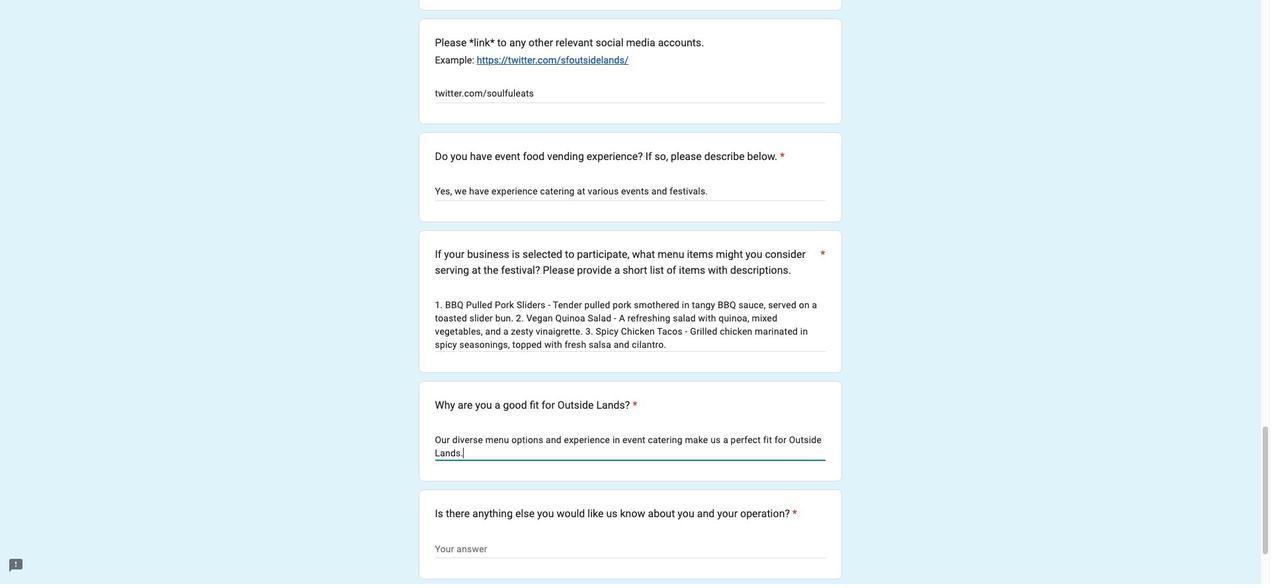 Task type: locate. For each thing, give the bounding box(es) containing it.
heading for 3rd your answer text field from the bottom
[[435, 149, 785, 165]]

heading for first your answer text field from the bottom of the page
[[435, 506, 797, 522]]

heading
[[435, 149, 785, 165], [435, 247, 825, 279], [435, 398, 637, 414], [435, 506, 797, 522]]

list
[[418, 0, 842, 580]]

4 heading from the top
[[435, 506, 797, 522]]

Your answer text field
[[435, 185, 825, 201], [435, 434, 825, 460], [435, 542, 825, 558]]

1 vertical spatial your answer text field
[[435, 434, 825, 460]]

2 heading from the top
[[435, 247, 825, 279]]

required question element for first your answer text field from the bottom of the page's heading
[[790, 506, 797, 522]]

3 your answer text field from the top
[[435, 542, 825, 558]]

required question element
[[778, 149, 785, 165], [818, 247, 825, 279], [630, 398, 637, 414], [790, 506, 797, 522]]

2 vertical spatial your answer text field
[[435, 542, 825, 558]]

1 heading from the top
[[435, 149, 785, 165]]

required question element for second your answer text field from the bottom of the page's heading
[[630, 398, 637, 414]]

3 heading from the top
[[435, 398, 637, 414]]

0 vertical spatial your answer text field
[[435, 185, 825, 201]]

None text field
[[435, 87, 825, 103]]



Task type: describe. For each thing, give the bounding box(es) containing it.
heading for your answer text box
[[435, 247, 825, 279]]

2 your answer text field from the top
[[435, 434, 825, 460]]

Your answer text field
[[435, 299, 825, 351]]

required question element for your answer text box heading
[[818, 247, 825, 279]]

report a problem to google image
[[8, 558, 24, 574]]

1 your answer text field from the top
[[435, 185, 825, 201]]

required question element for 3rd your answer text field from the bottom heading
[[778, 149, 785, 165]]

heading for second your answer text field from the bottom of the page
[[435, 398, 637, 414]]



Task type: vqa. For each thing, say whether or not it's contained in the screenshot.
Your answer text box for second heading from the bottom of the page
yes



